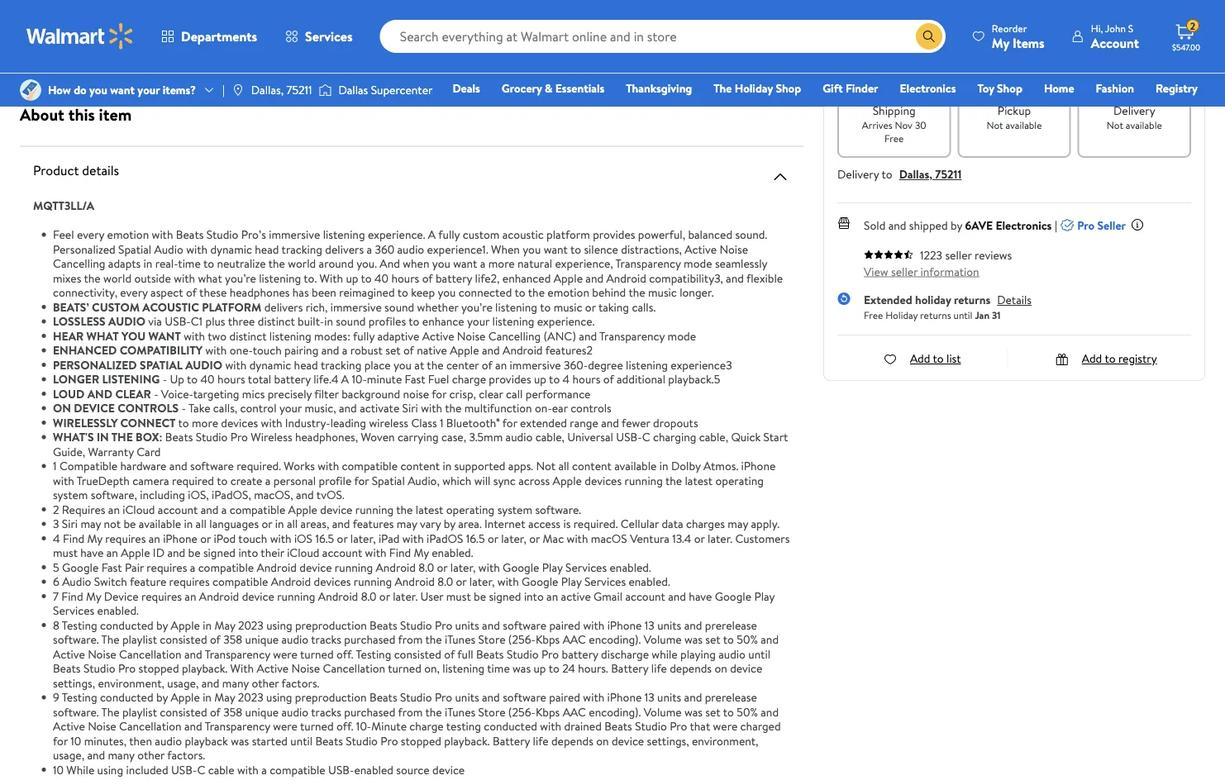 Task type: describe. For each thing, give the bounding box(es) containing it.
the left vary
[[396, 502, 413, 518]]

2 paired from the top
[[549, 690, 581, 706]]

2 volume from the top
[[644, 704, 682, 720]]

touch inside feel every emotion with beats studio pro's immersive listening experience. a fully custom acoustic platform provides powerful, balanced sound. personalized spatial audio with dynamic head tracking delivers a 360 audio experience1. when you want to silence distractions, active noise cancelling adapts in real-time to neutralize the world around you. and when you want a more natural experience, transparency mode seamlessly mixes the world outside with what you're listening to. with up to 40 hours of battery life2, enhanced apple and android compatibility3, and flexible connectivity, every aspect of these headphones has been reimagined to keep you connected to the emotion behind the music longer. beats' custom acoustic platform delivers rich, immersive sound whether you're listening to music or taking calls. lossless audio via usb-c1 plus three distinct built-in sound profiles to enhance your listening experience. hear what you want with two distinct listening modes: fully adaptive active noise cancelling (anc) and transparency mode enhanced compatibility with one-touch pairing and a robust set of native apple and android features2 personalized spatial audio with dynamic head tracking place you at the center of an immersive 360-degree listening experience3 longer listening - up to 40 hours total battery life.4 a 10-minute fast fuel charge provides up to 4 hours of additional playback.5 loud and clear - voice-targeting mics precisely filter background noise for crisp, clear call performance on device controls - take calls, control your music, and activate siri with the multifunction on-ear controls wirelessly connect to more devices with industry-leading wireless class 1 bluetooth® for extended range and fewer dropouts
[[253, 342, 282, 358]]

registry
[[1156, 80, 1198, 96]]

2 vertical spatial the
[[101, 704, 120, 720]]

0 horizontal spatial fully
[[353, 328, 375, 344]]

studio down user
[[400, 617, 432, 633]]

0 vertical spatial battery
[[436, 270, 472, 286]]

dropouts
[[653, 415, 698, 431]]

0 horizontal spatial on
[[596, 733, 609, 749]]

listening down connected
[[492, 313, 535, 330]]

studio inside beats studio pro wireless headphones, woven carrying case, 3.5mm audio cable, universal usb-c charging cable, quick start guide, warranty card
[[196, 429, 228, 445]]

0 horizontal spatial emotion
[[107, 227, 149, 243]]

at
[[415, 357, 424, 373]]

1 vertical spatial conducted
[[100, 690, 153, 706]]

flexible
[[747, 270, 783, 286]]

or left ipod
[[200, 530, 211, 547]]

until inside extended holiday returns details free holiday returns until jan 31
[[954, 308, 973, 322]]

iphone down quick
[[741, 458, 776, 474]]

personalized
[[53, 357, 137, 373]]

to left 24
[[549, 661, 560, 677]]

add to registry button
[[1056, 350, 1157, 367]]

0 horizontal spatial depends
[[552, 733, 594, 749]]

active down 8
[[53, 646, 85, 662]]

31
[[992, 308, 1001, 322]]

2 may from the top
[[214, 690, 235, 706]]

1 horizontal spatial a
[[428, 227, 436, 243]]

area.
[[458, 516, 482, 532]]

1 vertical spatial settings,
[[647, 733, 689, 749]]

for up while at the left
[[53, 733, 68, 749]]

to left dallas, 75211 "button"
[[882, 166, 893, 182]]

mics
[[242, 386, 265, 402]]

shipped
[[909, 217, 948, 233]]

do for how do you want your items?
[[74, 82, 87, 98]]

1 horizontal spatial playback.
[[444, 733, 490, 749]]

degree
[[588, 357, 623, 373]]

siri inside feel every emotion with beats studio pro's immersive listening experience. a fully custom acoustic platform provides powerful, balanced sound. personalized spatial audio with dynamic head tracking delivers a 360 audio experience1. when you want to silence distractions, active noise cancelling adapts in real-time to neutralize the world around you. and when you want a more natural experience, transparency mode seamlessly mixes the world outside with what you're listening to. with up to 40 hours of battery life2, enhanced apple and android compatibility3, and flexible connectivity, every aspect of these headphones has been reimagined to keep you connected to the emotion behind the music longer. beats' custom acoustic platform delivers rich, immersive sound whether you're listening to music or taking calls. lossless audio via usb-c1 plus three distinct built-in sound profiles to enhance your listening experience. hear what you want with two distinct listening modes: fully adaptive active noise cancelling (anc) and transparency mode enhanced compatibility with one-touch pairing and a robust set of native apple and android features2 personalized spatial audio with dynamic head tracking place you at the center of an immersive 360-degree listening experience3 longer listening - up to 40 hours total battery life.4 a 10-minute fast fuel charge provides up to 4 hours of additional playback.5 loud and clear - voice-targeting mics precisely filter background noise for crisp, clear call performance on device controls - take calls, control your music, and activate siri with the multifunction on-ear controls wirelessly connect to more devices with industry-leading wireless class 1 bluetooth® for extended range and fewer dropouts
[[402, 400, 418, 416]]

your down connected
[[467, 313, 490, 330]]

this
[[68, 103, 95, 126]]

1 vertical spatial be
[[188, 545, 201, 561]]

1 prerelease from the top
[[705, 617, 757, 633]]

1 vertical spatial must
[[446, 588, 471, 604]]

to left create on the left bottom of the page
[[217, 473, 228, 489]]

cable
[[208, 762, 235, 778]]

1 horizontal spatial system
[[498, 502, 533, 518]]

one-
[[230, 342, 253, 358]]

2 aac from the top
[[563, 704, 586, 720]]

card
[[137, 444, 161, 460]]

to left and
[[361, 270, 372, 286]]

1 horizontal spatial later.
[[708, 530, 733, 547]]

1 horizontal spatial fully
[[439, 227, 460, 243]]

set inside feel every emotion with beats studio pro's immersive listening experience. a fully custom acoustic platform provides powerful, balanced sound. personalized spatial audio with dynamic head tracking delivers a 360 audio experience1. when you want to silence distractions, active noise cancelling adapts in real-time to neutralize the world around you. and when you want a more natural experience, transparency mode seamlessly mixes the world outside with what you're listening to. with up to 40 hours of battery life2, enhanced apple and android compatibility3, and flexible connectivity, every aspect of these headphones has been reimagined to keep you connected to the emotion behind the music longer. beats' custom acoustic platform delivers rich, immersive sound whether you're listening to music or taking calls. lossless audio via usb-c1 plus three distinct built-in sound profiles to enhance your listening experience. hear what you want with two distinct listening modes: fully adaptive active noise cancelling (anc) and transparency mode enhanced compatibility with one-touch pairing and a robust set of native apple and android features2 personalized spatial audio with dynamic head tracking place you at the center of an immersive 360-degree listening experience3 longer listening - up to 40 hours total battery life.4 a 10-minute fast fuel charge provides up to 4 hours of additional playback.5 loud and clear - voice-targeting mics precisely filter background noise for crisp, clear call performance on device controls - take calls, control your music, and activate siri with the multifunction on-ear controls wirelessly connect to more devices with industry-leading wireless class 1 bluetooth® for extended range and fewer dropouts
[[386, 342, 401, 358]]

2 purchased from the top
[[344, 704, 396, 720]]

0 vertical spatial head
[[255, 241, 279, 257]]

1 horizontal spatial returns
[[954, 292, 991, 308]]

information
[[921, 263, 980, 279]]

not for pickup
[[987, 118, 1004, 132]]

gift finder link
[[815, 79, 886, 97]]

find right 3
[[63, 530, 84, 547]]

extended holiday returns details free holiday returns until jan 31
[[864, 292, 1032, 322]]

studio inside feel every emotion with beats studio pro's immersive listening experience. a fully custom acoustic platform provides powerful, balanced sound. personalized spatial audio with dynamic head tracking delivers a 360 audio experience1. when you want to silence distractions, active noise cancelling adapts in real-time to neutralize the world around you. and when you want a more natural experience, transparency mode seamlessly mixes the world outside with what you're listening to. with up to 40 hours of battery life2, enhanced apple and android compatibility3, and flexible connectivity, every aspect of these headphones has been reimagined to keep you connected to the emotion behind the music longer. beats' custom acoustic platform delivers rich, immersive sound whether you're listening to music or taking calls. lossless audio via usb-c1 plus three distinct built-in sound profiles to enhance your listening experience. hear what you want with two distinct listening modes: fully adaptive active noise cancelling (anc) and transparency mode enhanced compatibility with one-touch pairing and a robust set of native apple and android features2 personalized spatial audio with dynamic head tracking place you at the center of an immersive 360-degree listening experience3 longer listening - up to 40 hours total battery life.4 a 10-minute fast fuel charge provides up to 4 hours of additional playback.5 loud and clear - voice-targeting mics precisely filter background noise for crisp, clear call performance on device controls - take calls, control your music, and activate siri with the multifunction on-ear controls wirelessly connect to more devices with industry-leading wireless class 1 bluetooth® for extended range and fewer dropouts
[[207, 227, 238, 243]]

to right profiles on the top of the page
[[409, 313, 420, 330]]

2 vertical spatial testing
[[62, 690, 97, 706]]

precisely
[[268, 386, 312, 402]]

dallas, 75211
[[251, 82, 312, 98]]

the right behind
[[629, 284, 646, 301]]

1 16.5 from the left
[[315, 530, 334, 547]]

2 13 from the top
[[645, 690, 655, 706]]

studio up 'minutes,'
[[83, 661, 115, 677]]

13.4
[[673, 530, 692, 547]]

2 (256- from the top
[[508, 704, 536, 720]]

2 tracks from the top
[[311, 704, 341, 720]]

to left keep
[[398, 284, 408, 301]]

0 horizontal spatial world
[[103, 270, 132, 286]]

0 horizontal spatial 8.0
[[361, 588, 377, 604]]

add for add to registry
[[1082, 350, 1103, 367]]

studio left the that
[[635, 719, 667, 735]]

you left at
[[394, 357, 412, 373]]

device right "drained"
[[612, 733, 644, 749]]

add for add to list
[[910, 350, 931, 367]]

units up "full"
[[455, 617, 479, 633]]

0 vertical spatial many
[[222, 675, 249, 691]]

1 horizontal spatial on
[[715, 661, 728, 677]]

calls.
[[632, 299, 656, 315]]

audio inside feel every emotion with beats studio pro's immersive listening experience. a fully custom acoustic platform provides powerful, balanced sound. personalized spatial audio with dynamic head tracking delivers a 360 audio experience1. when you want to silence distractions, active noise cancelling adapts in real-time to neutralize the world around you. and when you want a more natural experience, transparency mode seamlessly mixes the world outside with what you're listening to. with up to 40 hours of battery life2, enhanced apple and android compatibility3, and flexible connectivity, every aspect of these headphones has been reimagined to keep you connected to the emotion behind the music longer. beats' custom acoustic platform delivers rich, immersive sound whether you're listening to music or taking calls. lossless audio via usb-c1 plus three distinct built-in sound profiles to enhance your listening experience. hear what you want with two distinct listening modes: fully adaptive active noise cancelling (anc) and transparency mode enhanced compatibility with one-touch pairing and a robust set of native apple and android features2 personalized spatial audio with dynamic head tracking place you at the center of an immersive 360-degree listening experience3 longer listening - up to 40 hours total battery life.4 a 10-minute fast fuel charge provides up to 4 hours of additional playback.5 loud and clear - voice-targeting mics precisely filter background noise for crisp, clear call performance on device controls - take calls, control your music, and activate siri with the multifunction on-ear controls wirelessly connect to more devices with industry-leading wireless class 1 bluetooth® for extended range and fewer dropouts
[[154, 241, 183, 257]]

0 vertical spatial operating
[[716, 473, 764, 489]]

reviews
[[975, 247, 1012, 263]]

1 vertical spatial software
[[503, 617, 547, 633]]

2 horizontal spatial immersive
[[510, 357, 561, 373]]

0 vertical spatial using
[[266, 617, 292, 633]]

device right source
[[432, 762, 465, 778]]

by left 6ave
[[951, 217, 963, 233]]

customers
[[736, 530, 790, 547]]

or left user
[[379, 588, 390, 604]]

services down 6
[[53, 603, 94, 619]]

distractions,
[[621, 241, 682, 257]]

pairing
[[284, 342, 319, 358]]

1 vertical spatial more
[[192, 415, 218, 431]]

2 vertical spatial devices
[[314, 574, 351, 590]]

via
[[148, 313, 162, 330]]

requires down pair
[[141, 588, 182, 604]]

1 vertical spatial provides
[[489, 371, 531, 387]]

distinct right two
[[229, 328, 267, 344]]

c inside 1 compatible hardware and software required. works with compatible content in supported apps. not all content available in dolby atmos. iphone with truedepth camera required to create a personal profile for spatial audio, which will sync across apple devices running the latest operating system software, including ios, ipados, macos, and tvos. 2 requires an icloud account and a compatible apple device running the latest operating system software. 3 siri may not be available in all languages or in all areas, and features may vary by area. internet access is required. cellular data charges may apply. 4 find my requires an iphone or ipod touch with ios 16.5 or later, ipad with ipados 16.5 or later, or mac with macos ventura 13.4 or later. customers must have an apple id and be signed into their icloud account with find my enabled. 5 google fast pair requires a compatible android device running android 8.0 or later, with google play services enabled. 6 audio switch feature requires compatible android devices running android 8.0 or later, with google play services enabled. 7 find my device requires an android device running android 8.0 or later. user must be signed into an active gmail account and have google play services enabled. 8 testing conducted by apple in may 2023 using preproduction beats studio pro units and software paired with iphone 13 units and prerelease software. the playlist consisted of 358 unique audio tracks purchased from the itunes store (256-kbps aac encoding). volume was set to 50% and active noise cancellation and transparency were turned off. testing consisted of full beats studio pro battery discharge while playing audio until beats studio pro stopped playback. with active noise cancellation turned on, listening time was up to 24 hours. battery life depends on device settings, environment, usage, and many other factors. 9 testing conducted by apple in may 2023 using preproduction beats studio pro units and software paired with iphone 13 units and prerelease software. the playlist consisted of 358 unique audio tracks purchased from the itunes store (256-kbps aac encoding). volume was set to 50% and active noise cancellation and transparency were turned off. 10-minute charge testing conducted with drained beats studio pro that were charged for 10 minutes, then audio playback was started until beats studio pro stopped playback. battery life depends on device settings, environment, usage, and many other factors. 10 while using included usb-c cable with a compatible usb-enabled source device
[[197, 762, 205, 778]]

to right the that
[[723, 704, 734, 720]]

s
[[1129, 21, 1134, 35]]

life2,
[[475, 270, 500, 286]]

to left the registry on the right of the page
[[1105, 350, 1116, 367]]

0 horizontal spatial hours
[[217, 371, 245, 387]]

shop inside toy shop link
[[997, 80, 1023, 96]]

1 horizontal spatial cancelling
[[489, 328, 541, 344]]

2 kbps from the top
[[536, 704, 560, 720]]

pro's
[[241, 227, 266, 243]]

want
[[149, 328, 181, 344]]

0 vertical spatial usage,
[[167, 675, 199, 691]]

active down whether at the left of page
[[422, 328, 454, 344]]

registry link
[[1149, 79, 1206, 97]]

was left 24
[[513, 661, 531, 677]]

google down customers
[[715, 588, 752, 604]]

a right create on the left bottom of the page
[[265, 473, 271, 489]]

1 vertical spatial tracking
[[321, 357, 362, 373]]

0 vertical spatial experience.
[[368, 227, 425, 243]]

or inside feel every emotion with beats studio pro's immersive listening experience. a fully custom acoustic platform provides powerful, balanced sound. personalized spatial audio with dynamic head tracking delivers a 360 audio experience1. when you want to silence distractions, active noise cancelling adapts in real-time to neutralize the world around you. and when you want a more natural experience, transparency mode seamlessly mixes the world outside with what you're listening to. with up to 40 hours of battery life2, enhanced apple and android compatibility3, and flexible connectivity, every aspect of these headphones has been reimagined to keep you connected to the emotion behind the music longer. beats' custom acoustic platform delivers rich, immersive sound whether you're listening to music or taking calls. lossless audio via usb-c1 plus three distinct built-in sound profiles to enhance your listening experience. hear what you want with two distinct listening modes: fully adaptive active noise cancelling (anc) and transparency mode enhanced compatibility with one-touch pairing and a robust set of native apple and android features2 personalized spatial audio with dynamic head tracking place you at the center of an immersive 360-degree listening experience3 longer listening - up to 40 hours total battery life.4 a 10-minute fast fuel charge provides up to 4 hours of additional playback.5 loud and clear - voice-targeting mics precisely filter background noise for crisp, clear call performance on device controls - take calls, control your music, and activate siri with the multifunction on-ear controls wirelessly connect to more devices with industry-leading wireless class 1 bluetooth® for extended range and fewer dropouts
[[585, 299, 596, 315]]

shipping
[[873, 102, 916, 118]]

taking
[[599, 299, 629, 315]]

while
[[66, 762, 94, 778]]

seller for 1223
[[945, 247, 972, 263]]

atmos.
[[704, 458, 739, 474]]

dallas, 75211 button
[[899, 166, 962, 182]]

you left search icon at right top
[[891, 36, 914, 57]]

dolby
[[671, 458, 701, 474]]

services up active
[[566, 559, 607, 576]]

2 from from the top
[[398, 704, 423, 720]]

shipping arrives nov 30 free
[[862, 102, 927, 145]]

areas,
[[301, 516, 329, 532]]

0 vertical spatial 40
[[375, 270, 389, 286]]

1 playlist from the top
[[122, 632, 157, 648]]

2 content from the left
[[572, 458, 612, 474]]

compatible down their
[[212, 574, 268, 590]]

take
[[188, 400, 210, 416]]

pro left seller
[[1078, 217, 1095, 233]]

0 horizontal spatial a
[[341, 371, 349, 387]]

1 vertical spatial environment,
[[692, 733, 759, 749]]

sold
[[864, 217, 886, 233]]

or left mac on the bottom left of the page
[[529, 530, 540, 547]]

seamlessly
[[715, 256, 768, 272]]

you right keep
[[438, 284, 456, 301]]

or down ipados
[[437, 559, 448, 576]]

a left robust
[[342, 342, 348, 358]]

2 horizontal spatial account
[[625, 588, 666, 604]]

iphone up discharge
[[608, 617, 642, 633]]

about this item
[[20, 103, 132, 126]]

2 horizontal spatial hours
[[573, 371, 601, 387]]

how for how do you want your items?
[[48, 82, 71, 98]]

2 vertical spatial software
[[503, 690, 547, 706]]

grocery
[[502, 80, 542, 96]]

0 horizontal spatial many
[[108, 748, 135, 764]]

pro down on,
[[435, 690, 452, 706]]

compatibility
[[120, 342, 203, 358]]

1 horizontal spatial provides
[[593, 227, 635, 243]]

1 horizontal spatial into
[[524, 588, 544, 604]]

or up their
[[262, 516, 272, 532]]

1 preproduction from the top
[[295, 617, 367, 633]]

1 vertical spatial delivers
[[264, 299, 303, 315]]

a left when on the left top of the page
[[480, 256, 486, 272]]

2 horizontal spatial 8.0
[[438, 574, 453, 590]]

8
[[53, 617, 59, 633]]

siri inside 1 compatible hardware and software required. works with compatible content in supported apps. not all content available in dolby atmos. iphone with truedepth camera required to create a personal profile for spatial audio, which will sync across apple devices running the latest operating system software, including ios, ipados, macos, and tvos. 2 requires an icloud account and a compatible apple device running the latest operating system software. 3 siri may not be available in all languages or in all areas, and features may vary by area. internet access is required. cellular data charges may apply. 4 find my requires an iphone or ipod touch with ios 16.5 or later, ipad with ipados 16.5 or later, or mac with macos ventura 13.4 or later. customers must have an apple id and be signed into their icloud account with find my enabled. 5 google fast pair requires a compatible android device running android 8.0 or later, with google play services enabled. 6 audio switch feature requires compatible android devices running android 8.0 or later, with google play services enabled. 7 find my device requires an android device running android 8.0 or later. user must be signed into an active gmail account and have google play services enabled. 8 testing conducted by apple in may 2023 using preproduction beats studio pro units and software paired with iphone 13 units and prerelease software. the playlist consisted of 358 unique audio tracks purchased from the itunes store (256-kbps aac encoding). volume was set to 50% and active noise cancellation and transparency were turned off. testing consisted of full beats studio pro battery discharge while playing audio until beats studio pro stopped playback. with active noise cancellation turned on, listening time was up to 24 hours. battery life depends on device settings, environment, usage, and many other factors. 9 testing conducted by apple in may 2023 using preproduction beats studio pro units and software paired with iphone 13 units and prerelease software. the playlist consisted of 358 unique audio tracks purchased from the itunes store (256-kbps aac encoding). volume was set to 50% and active noise cancellation and transparency were turned off. 10-minute charge testing conducted with drained beats studio pro that were charged for 10 minutes, then audio playback was started until beats studio pro stopped playback. battery life depends on device settings, environment, usage, and many other factors. 10 while using included usb-c cable with a compatible usb-enabled source device
[[62, 516, 78, 532]]

supercenter
[[371, 82, 433, 98]]

to down voice- on the left of page
[[178, 415, 189, 431]]

2 vertical spatial software.
[[53, 704, 99, 720]]

1 vertical spatial dallas,
[[899, 166, 933, 182]]

2 unique from the top
[[245, 704, 279, 720]]

1 vertical spatial usage,
[[53, 748, 84, 764]]

connected
[[459, 284, 512, 301]]

playback.5
[[668, 371, 720, 387]]

product details image
[[771, 167, 791, 187]]

2 may from the left
[[397, 516, 417, 532]]

1 content from the left
[[401, 458, 440, 474]]

google down internet
[[503, 559, 540, 576]]

free for shipping
[[885, 131, 904, 145]]

2 vertical spatial using
[[97, 762, 123, 778]]

with inside feel every emotion with beats studio pro's immersive listening experience. a fully custom acoustic platform provides powerful, balanced sound. personalized spatial audio with dynamic head tracking delivers a 360 audio experience1. when you want to silence distractions, active noise cancelling adapts in real-time to neutralize the world around you. and when you want a more natural experience, transparency mode seamlessly mixes the world outside with what you're listening to. with up to 40 hours of battery life2, enhanced apple and android compatibility3, and flexible connectivity, every aspect of these headphones has been reimagined to keep you connected to the emotion behind the music longer. beats' custom acoustic platform delivers rich, immersive sound whether you're listening to music or taking calls. lossless audio via usb-c1 plus three distinct built-in sound profiles to enhance your listening experience. hear what you want with two distinct listening modes: fully adaptive active noise cancelling (anc) and transparency mode enhanced compatibility with one-touch pairing and a robust set of native apple and android features2 personalized spatial audio with dynamic head tracking place you at the center of an immersive 360-degree listening experience3 longer listening - up to 40 hours total battery life.4 a 10-minute fast fuel charge provides up to 4 hours of additional playback.5 loud and clear - voice-targeting mics precisely filter background noise for crisp, clear call performance on device controls - take calls, control your music, and activate siri with the multifunction on-ear controls wirelessly connect to more devices with industry-leading wireless class 1 bluetooth® for extended range and fewer dropouts
[[320, 270, 343, 286]]

studio down on,
[[400, 690, 432, 706]]

want up "enhanced"
[[544, 241, 568, 257]]

usb- down playback
[[171, 762, 197, 778]]

1 horizontal spatial immersive
[[331, 299, 382, 315]]

1 vertical spatial life
[[533, 733, 549, 749]]

pro down the device
[[118, 661, 136, 677]]

a up ipod
[[221, 502, 227, 518]]

0 horizontal spatial other
[[137, 748, 165, 764]]

consisted up playback
[[160, 704, 207, 720]]

0 horizontal spatial returns
[[920, 308, 952, 322]]

0 vertical spatial stopped
[[138, 661, 179, 677]]

1 horizontal spatial world
[[288, 256, 316, 272]]

device down their
[[242, 588, 274, 604]]

class
[[411, 415, 437, 431]]

2 preproduction from the top
[[295, 690, 367, 706]]

audio inside 1 compatible hardware and software required. works with compatible content in supported apps. not all content available in dolby atmos. iphone with truedepth camera required to create a personal profile for spatial audio, which will sync across apple devices running the latest operating system software, including ios, ipados, macos, and tvos. 2 requires an icloud account and a compatible apple device running the latest operating system software. 3 siri may not be available in all languages or in all areas, and features may vary by area. internet access is required. cellular data charges may apply. 4 find my requires an iphone or ipod touch with ios 16.5 or later, ipad with ipados 16.5 or later, or mac with macos ventura 13.4 or later. customers must have an apple id and be signed into their icloud account with find my enabled. 5 google fast pair requires a compatible android device running android 8.0 or later, with google play services enabled. 6 audio switch feature requires compatible android devices running android 8.0 or later, with google play services enabled. 7 find my device requires an android device running android 8.0 or later. user must be signed into an active gmail account and have google play services enabled. 8 testing conducted by apple in may 2023 using preproduction beats studio pro units and software paired with iphone 13 units and prerelease software. the playlist consisted of 358 unique audio tracks purchased from the itunes store (256-kbps aac encoding). volume was set to 50% and active noise cancellation and transparency were turned off. testing consisted of full beats studio pro battery discharge while playing audio until beats studio pro stopped playback. with active noise cancellation turned on, listening time was up to 24 hours. battery life depends on device settings, environment, usage, and many other factors. 9 testing conducted by apple in may 2023 using preproduction beats studio pro units and software paired with iphone 13 units and prerelease software. the playlist consisted of 358 unique audio tracks purchased from the itunes store (256-kbps aac encoding). volume was set to 50% and active noise cancellation and transparency were turned off. 10-minute charge testing conducted with drained beats studio pro that were charged for 10 minutes, then audio playback was started until beats studio pro stopped playback. battery life depends on device settings, environment, usage, and many other factors. 10 while using included usb-c cable with a compatible usb-enabled source device
[[62, 574, 91, 590]]

requires right pair
[[147, 559, 187, 576]]

0 horizontal spatial factors.
[[167, 748, 205, 764]]

to left the 360-
[[549, 371, 560, 387]]

1 encoding). from the top
[[589, 632, 641, 648]]

add to registry
[[1082, 350, 1157, 367]]

ipod
[[214, 530, 236, 547]]

listening up around
[[323, 227, 365, 243]]

experience,
[[555, 256, 613, 272]]

consisted left "full"
[[394, 646, 441, 662]]

beats studio pro wireless headphones, woven carrying case, 3.5mm audio cable, universal usb-c charging cable, quick start guide, warranty card
[[53, 429, 788, 460]]

apply.
[[751, 516, 780, 532]]

0 vertical spatial environment,
[[98, 675, 164, 691]]

to down natural in the left top of the page
[[515, 284, 526, 301]]

later, left the access
[[501, 530, 527, 547]]

1 vertical spatial operating
[[446, 502, 495, 518]]

1 may from the left
[[81, 516, 101, 532]]

case,
[[442, 429, 466, 445]]

1 horizontal spatial depends
[[670, 661, 712, 677]]

or right area.
[[488, 530, 499, 547]]

1 horizontal spatial electronics
[[996, 217, 1052, 233]]

1 horizontal spatial 2
[[1191, 19, 1196, 33]]

two
[[208, 328, 227, 344]]

outside
[[134, 270, 171, 286]]

0 horizontal spatial -
[[154, 386, 158, 402]]

pro seller info image
[[1131, 218, 1144, 232]]

1 vertical spatial dynamic
[[249, 357, 291, 373]]

2 358 from the top
[[223, 704, 242, 720]]

fashion
[[1096, 80, 1135, 96]]

a down started
[[261, 762, 267, 778]]

1 from from the top
[[398, 632, 423, 648]]

fast inside feel every emotion with beats studio pro's immersive listening experience. a fully custom acoustic platform provides powerful, balanced sound. personalized spatial audio with dynamic head tracking delivers a 360 audio experience1. when you want to silence distractions, active noise cancelling adapts in real-time to neutralize the world around you. and when you want a more natural experience, transparency mode seamlessly mixes the world outside with what you're listening to. with up to 40 hours of battery life2, enhanced apple and android compatibility3, and flexible connectivity, every aspect of these headphones has been reimagined to keep you connected to the emotion behind the music longer. beats' custom acoustic platform delivers rich, immersive sound whether you're listening to music or taking calls. lossless audio via usb-c1 plus three distinct built-in sound profiles to enhance your listening experience. hear what you want with two distinct listening modes: fully adaptive active noise cancelling (anc) and transparency mode enhanced compatibility with one-touch pairing and a robust set of native apple and android features2 personalized spatial audio with dynamic head tracking place you at the center of an immersive 360-degree listening experience3 longer listening - up to 40 hours total battery life.4 a 10-minute fast fuel charge provides up to 4 hours of additional playback.5 loud and clear - voice-targeting mics precisely filter background noise for crisp, clear call performance on device controls - take calls, control your music, and activate siri with the multifunction on-ear controls wirelessly connect to more devices with industry-leading wireless class 1 bluetooth® for extended range and fewer dropouts
[[405, 371, 425, 387]]

1 vertical spatial account
[[322, 545, 362, 561]]

experience3
[[671, 357, 732, 373]]

three
[[228, 313, 255, 330]]

for right profile
[[354, 473, 369, 489]]

do for how do you want your item?
[[871, 36, 887, 57]]

extended
[[520, 415, 567, 431]]

electronics link
[[893, 79, 964, 97]]

you up this
[[89, 82, 107, 98]]

charge inside feel every emotion with beats studio pro's immersive listening experience. a fully custom acoustic platform provides powerful, balanced sound. personalized spatial audio with dynamic head tracking delivers a 360 audio experience1. when you want to silence distractions, active noise cancelling adapts in real-time to neutralize the world around you. and when you want a more natural experience, transparency mode seamlessly mixes the world outside with what you're listening to. with up to 40 hours of battery life2, enhanced apple and android compatibility3, and flexible connectivity, every aspect of these headphones has been reimagined to keep you connected to the emotion behind the music longer. beats' custom acoustic platform delivers rich, immersive sound whether you're listening to music or taking calls. lossless audio via usb-c1 plus three distinct built-in sound profiles to enhance your listening experience. hear what you want with two distinct listening modes: fully adaptive active noise cancelling (anc) and transparency mode enhanced compatibility with one-touch pairing and a robust set of native apple and android features2 personalized spatial audio with dynamic head tracking place you at the center of an immersive 360-degree listening experience3 longer listening - up to 40 hours total battery life.4 a 10-minute fast fuel charge provides up to 4 hours of additional playback.5 loud and clear - voice-targeting mics precisely filter background noise for crisp, clear call performance on device controls - take calls, control your music, and activate siri with the multifunction on-ear controls wirelessly connect to more devices with industry-leading wireless class 1 bluetooth® for extended range and fewer dropouts
[[452, 371, 486, 387]]

running up ipad
[[355, 502, 394, 518]]

home link
[[1037, 79, 1082, 97]]

0 vertical spatial icloud
[[123, 502, 155, 518]]

your left the item? in the right top of the page
[[953, 36, 982, 57]]

custom
[[463, 227, 500, 243]]

1 horizontal spatial emotion
[[548, 284, 590, 301]]

pro left the that
[[670, 719, 687, 735]]

2 vertical spatial conducted
[[484, 719, 537, 735]]

0 vertical spatial must
[[53, 545, 78, 561]]

0 vertical spatial dynamic
[[210, 241, 252, 257]]

1 store from the top
[[478, 632, 506, 648]]

play left gmail
[[561, 574, 582, 590]]

seller for view
[[891, 263, 918, 279]]

to left silence
[[571, 241, 581, 257]]

experience1.
[[427, 241, 488, 257]]

beats studio pro wireless headphones - deep brown - image 5 of 9 image
[[28, 0, 125, 41]]

units up while
[[658, 617, 682, 633]]

the up case,
[[445, 400, 462, 416]]

1 horizontal spatial every
[[120, 284, 148, 301]]

access
[[528, 516, 561, 532]]

play down customers
[[755, 588, 775, 604]]

0 vertical spatial software
[[190, 458, 234, 474]]

play down mac on the bottom left of the page
[[542, 559, 563, 576]]

to up these
[[203, 256, 214, 272]]

listening right degree
[[626, 357, 668, 373]]

running up cellular
[[625, 473, 663, 489]]

the left 'testing'
[[425, 704, 442, 720]]

device down ios
[[300, 559, 332, 576]]

sold and shipped by 6ave electronics
[[864, 217, 1052, 233]]

requires right 'feature' at bottom
[[169, 574, 210, 590]]

1 horizontal spatial 8.0
[[419, 559, 434, 576]]

noise
[[403, 386, 429, 402]]

the up headphones
[[268, 256, 285, 272]]

voice-
[[161, 386, 193, 402]]

beats inside beats studio pro wireless headphones, woven carrying case, 3.5mm audio cable, universal usb-c charging cable, quick start guide, warranty card
[[165, 429, 193, 445]]

nov
[[895, 118, 913, 132]]

1 vertical spatial head
[[294, 357, 318, 373]]

free for extended
[[864, 308, 883, 322]]

charge inside 1 compatible hardware and software required. works with compatible content in supported apps. not all content available in dolby atmos. iphone with truedepth camera required to create a personal profile for spatial audio, which will sync across apple devices running the latest operating system software, including ios, ipados, macos, and tvos. 2 requires an icloud account and a compatible apple device running the latest operating system software. 3 siri may not be available in all languages or in all areas, and features may vary by area. internet access is required. cellular data charges may apply. 4 find my requires an iphone or ipod touch with ios 16.5 or later, ipad with ipados 16.5 or later, or mac with macos ventura 13.4 or later. customers must have an apple id and be signed into their icloud account with find my enabled. 5 google fast pair requires a compatible android device running android 8.0 or later, with google play services enabled. 6 audio switch feature requires compatible android devices running android 8.0 or later, with google play services enabled. 7 find my device requires an android device running android 8.0 or later. user must be signed into an active gmail account and have google play services enabled. 8 testing conducted by apple in may 2023 using preproduction beats studio pro units and software paired with iphone 13 units and prerelease software. the playlist consisted of 358 unique audio tracks purchased from the itunes store (256-kbps aac encoding). volume was set to 50% and active noise cancellation and transparency were turned off. testing consisted of full beats studio pro battery discharge while playing audio until beats studio pro stopped playback. with active noise cancellation turned on, listening time was up to 24 hours. battery life depends on device settings, environment, usage, and many other factors. 9 testing conducted by apple in may 2023 using preproduction beats studio pro units and software paired with iphone 13 units and prerelease software. the playlist consisted of 358 unique audio tracks purchased from the itunes store (256-kbps aac encoding). volume was set to 50% and active noise cancellation and transparency were turned off. 10-minute charge testing conducted with drained beats studio pro that were charged for 10 minutes, then audio playback was started until beats studio pro stopped playback. battery life depends on device settings, environment, usage, and many other factors. 10 while using included usb-c cable with a compatible usb-enabled source device
[[410, 719, 444, 735]]

0 horizontal spatial music
[[554, 299, 583, 315]]

listening left to.
[[259, 270, 301, 286]]

the
[[111, 429, 133, 445]]

find right 7
[[61, 588, 83, 604]]

device down profile
[[320, 502, 353, 518]]

1 vertical spatial battery
[[493, 733, 530, 749]]

rich,
[[306, 299, 328, 315]]

active up compatibility3,
[[685, 241, 717, 257]]

1 paired from the top
[[549, 617, 581, 633]]

1 horizontal spatial all
[[287, 516, 298, 532]]

1 horizontal spatial -
[[163, 371, 167, 387]]

an right requires
[[108, 502, 120, 518]]

mixes
[[53, 270, 81, 286]]

0 vertical spatial account
[[158, 502, 198, 518]]

with inside 1 compatible hardware and software required. works with compatible content in supported apps. not all content available in dolby atmos. iphone with truedepth camera required to create a personal profile for spatial audio, which will sync across apple devices running the latest operating system software, including ios, ipados, macos, and tvos. 2 requires an icloud account and a compatible apple device running the latest operating system software. 3 siri may not be available in all languages or in all areas, and features may vary by area. internet access is required. cellular data charges may apply. 4 find my requires an iphone or ipod touch with ios 16.5 or later, ipad with ipados 16.5 or later, or mac with macos ventura 13.4 or later. customers must have an apple id and be signed into their icloud account with find my enabled. 5 google fast pair requires a compatible android device running android 8.0 or later, with google play services enabled. 6 audio switch feature requires compatible android devices running android 8.0 or later, with google play services enabled. 7 find my device requires an android device running android 8.0 or later. user must be signed into an active gmail account and have google play services enabled. 8 testing conducted by apple in may 2023 using preproduction beats studio pro units and software paired with iphone 13 units and prerelease software. the playlist consisted of 358 unique audio tracks purchased from the itunes store (256-kbps aac encoding). volume was set to 50% and active noise cancellation and transparency were turned off. testing consisted of full beats studio pro battery discharge while playing audio until beats studio pro stopped playback. with active noise cancellation turned on, listening time was up to 24 hours. battery life depends on device settings, environment, usage, and many other factors. 9 testing conducted by apple in may 2023 using preproduction beats studio pro units and software paired with iphone 13 units and prerelease software. the playlist consisted of 358 unique audio tracks purchased from the itunes store (256-kbps aac encoding). volume was set to 50% and active noise cancellation and transparency were turned off. 10-minute charge testing conducted with drained beats studio pro that were charged for 10 minutes, then audio playback was started until beats studio pro stopped playback. battery life depends on device settings, environment, usage, and many other factors. 10 while using included usb-c cable with a compatible usb-enabled source device
[[230, 661, 254, 677]]

or right 13.4
[[694, 530, 705, 547]]

later, right user
[[470, 574, 495, 590]]

fast inside 1 compatible hardware and software required. works with compatible content in supported apps. not all content available in dolby atmos. iphone with truedepth camera required to create a personal profile for spatial audio, which will sync across apple devices running the latest operating system software, including ios, ipados, macos, and tvos. 2 requires an icloud account and a compatible apple device running the latest operating system software. 3 siri may not be available in all languages or in all areas, and features may vary by area. internet access is required. cellular data charges may apply. 4 find my requires an iphone or ipod touch with ios 16.5 or later, ipad with ipados 16.5 or later, or mac with macos ventura 13.4 or later. customers must have an apple id and be signed into their icloud account with find my enabled. 5 google fast pair requires a compatible android device running android 8.0 or later, with google play services enabled. 6 audio switch feature requires compatible android devices running android 8.0 or later, with google play services enabled. 7 find my device requires an android device running android 8.0 or later. user must be signed into an active gmail account and have google play services enabled. 8 testing conducted by apple in may 2023 using preproduction beats studio pro units and software paired with iphone 13 units and prerelease software. the playlist consisted of 358 unique audio tracks purchased from the itunes store (256-kbps aac encoding). volume was set to 50% and active noise cancellation and transparency were turned off. testing consisted of full beats studio pro battery discharge while playing audio until beats studio pro stopped playback. with active noise cancellation turned on, listening time was up to 24 hours. battery life depends on device settings, environment, usage, and many other factors. 9 testing conducted by apple in may 2023 using preproduction beats studio pro units and software paired with iphone 13 units and prerelease software. the playlist consisted of 358 unique audio tracks purchased from the itunes store (256-kbps aac encoding). volume was set to 50% and active noise cancellation and transparency were turned off. 10-minute charge testing conducted with drained beats studio pro that were charged for 10 minutes, then audio playback was started until beats studio pro stopped playback. battery life depends on device settings, environment, usage, and many other factors. 10 while using included usb-c cable with a compatible usb-enabled source device
[[101, 559, 122, 576]]

internet
[[485, 516, 526, 532]]

2 off. from the top
[[337, 719, 354, 735]]

0 vertical spatial the
[[714, 80, 732, 96]]

1 horizontal spatial have
[[689, 588, 712, 604]]

studio left 24
[[507, 646, 539, 662]]

fuel
[[428, 371, 449, 387]]

1 vertical spatial mode
[[668, 328, 696, 344]]

pro inside beats studio pro wireless headphones, woven carrying case, 3.5mm audio cable, universal usb-c charging cable, quick start guide, warranty card
[[231, 429, 248, 445]]

1 horizontal spatial stopped
[[401, 733, 442, 749]]

1 horizontal spatial other
[[252, 675, 279, 691]]

2 prerelease from the top
[[705, 690, 757, 706]]

compatible down started
[[270, 762, 325, 778]]

by right vary
[[444, 516, 456, 532]]

music,
[[305, 400, 336, 416]]

compatible down create on the left bottom of the page
[[230, 502, 285, 518]]

1 horizontal spatial until
[[749, 646, 771, 662]]

pickup
[[998, 102, 1031, 118]]

enhance
[[422, 313, 464, 330]]

usb- inside beats studio pro wireless headphones, woven carrying case, 3.5mm audio cable, universal usb-c charging cable, quick start guide, warranty card
[[616, 429, 642, 445]]

1 itunes from the top
[[445, 632, 476, 648]]

the right mixes
[[84, 270, 101, 286]]

profiles
[[369, 313, 406, 330]]

0 horizontal spatial every
[[77, 227, 104, 243]]

gift finder
[[823, 80, 879, 96]]

walmart image
[[26, 23, 134, 50]]

1 vertical spatial icloud
[[287, 545, 320, 561]]

adaptive
[[377, 328, 420, 344]]

debit
[[1099, 103, 1127, 119]]

1 vertical spatial the
[[101, 632, 120, 648]]

switch
[[94, 574, 127, 590]]

running down ipad
[[354, 574, 392, 590]]

feel
[[53, 227, 74, 243]]



Task type: vqa. For each thing, say whether or not it's contained in the screenshot.
the rightmost (6
no



Task type: locate. For each thing, give the bounding box(es) containing it.
on
[[715, 661, 728, 677], [596, 733, 609, 749]]

0 vertical spatial life
[[651, 661, 667, 677]]

1 horizontal spatial battery
[[611, 661, 649, 677]]

or right user
[[456, 574, 467, 590]]

charge right fuel
[[452, 371, 486, 387]]

1 horizontal spatial do
[[871, 36, 887, 57]]

0 horizontal spatial content
[[401, 458, 440, 474]]

0 horizontal spatial immersive
[[269, 227, 320, 243]]

1 vertical spatial depends
[[552, 733, 594, 749]]

immersive
[[269, 227, 320, 243], [331, 299, 382, 315], [510, 357, 561, 373]]

3.5mm
[[469, 429, 503, 445]]

free down view
[[864, 308, 883, 322]]

life
[[651, 661, 667, 677], [533, 733, 549, 749]]

battery
[[611, 661, 649, 677], [493, 733, 530, 749]]

1 vertical spatial experience.
[[537, 313, 595, 330]]

0 vertical spatial required.
[[237, 458, 281, 474]]

playback. right minute
[[444, 733, 490, 749]]

kbps left discharge
[[536, 632, 560, 648]]

playing
[[681, 646, 716, 662]]

- left take
[[182, 400, 186, 416]]

1 aac from the top
[[563, 632, 586, 648]]

0 vertical spatial settings,
[[53, 675, 95, 691]]

sync
[[494, 473, 516, 489]]

my left the not
[[87, 530, 103, 547]]

thanksgiving link
[[619, 79, 700, 97]]

0 horizontal spatial |
[[222, 82, 225, 98]]

2 store from the top
[[478, 704, 506, 720]]

was down playing
[[685, 704, 703, 720]]

1 50% from the top
[[737, 632, 758, 648]]

1 horizontal spatial time
[[487, 661, 510, 677]]

free
[[885, 131, 904, 145], [864, 308, 883, 322]]

center
[[446, 357, 479, 373]]

2 cable, from the left
[[699, 429, 729, 445]]

4 inside 1 compatible hardware and software required. works with compatible content in supported apps. not all content available in dolby atmos. iphone with truedepth camera required to create a personal profile for spatial audio, which will sync across apple devices running the latest operating system software, including ios, ipados, macos, and tvos. 2 requires an icloud account and a compatible apple device running the latest operating system software. 3 siri may not be available in all languages or in all areas, and features may vary by area. internet access is required. cellular data charges may apply. 4 find my requires an iphone or ipod touch with ios 16.5 or later, ipad with ipados 16.5 or later, or mac with macos ventura 13.4 or later. customers must have an apple id and be signed into their icloud account with find my enabled. 5 google fast pair requires a compatible android device running android 8.0 or later, with google play services enabled. 6 audio switch feature requires compatible android devices running android 8.0 or later, with google play services enabled. 7 find my device requires an android device running android 8.0 or later. user must be signed into an active gmail account and have google play services enabled. 8 testing conducted by apple in may 2023 using preproduction beats studio pro units and software paired with iphone 13 units and prerelease software. the playlist consisted of 358 unique audio tracks purchased from the itunes store (256-kbps aac encoding). volume was set to 50% and active noise cancellation and transparency were turned off. testing consisted of full beats studio pro battery discharge while playing audio until beats studio pro stopped playback. with active noise cancellation turned on, listening time was up to 24 hours. battery life depends on device settings, environment, usage, and many other factors. 9 testing conducted by apple in may 2023 using preproduction beats studio pro units and software paired with iphone 13 units and prerelease software. the playlist consisted of 358 unique audio tracks purchased from the itunes store (256-kbps aac encoding). volume was set to 50% and active noise cancellation and transparency were turned off. 10-minute charge testing conducted with drained beats studio pro that were charged for 10 minutes, then audio playback was started until beats studio pro stopped playback. battery life depends on device settings, environment, usage, and many other factors. 10 while using included usb-c cable with a compatible usb-enabled source device
[[53, 530, 60, 547]]

 image
[[319, 82, 332, 98], [231, 84, 245, 97]]

0 vertical spatial dallas,
[[251, 82, 284, 98]]

spatial
[[118, 241, 151, 257], [372, 473, 405, 489]]

1 horizontal spatial 16.5
[[466, 530, 485, 547]]

modes:
[[314, 328, 351, 344]]

software. up mac on the bottom left of the page
[[535, 502, 581, 518]]

not inside 1 compatible hardware and software required. works with compatible content in supported apps. not all content available in dolby atmos. iphone with truedepth camera required to create a personal profile for spatial audio, which will sync across apple devices running the latest operating system software, including ios, ipados, macos, and tvos. 2 requires an icloud account and a compatible apple device running the latest operating system software. 3 siri may not be available in all languages or in all areas, and features may vary by area. internet access is required. cellular data charges may apply. 4 find my requires an iphone or ipod touch with ios 16.5 or later, ipad with ipados 16.5 or later, or mac with macos ventura 13.4 or later. customers must have an apple id and be signed into their icloud account with find my enabled. 5 google fast pair requires a compatible android device running android 8.0 or later, with google play services enabled. 6 audio switch feature requires compatible android devices running android 8.0 or later, with google play services enabled. 7 find my device requires an android device running android 8.0 or later. user must be signed into an active gmail account and have google play services enabled. 8 testing conducted by apple in may 2023 using preproduction beats studio pro units and software paired with iphone 13 units and prerelease software. the playlist consisted of 358 unique audio tracks purchased from the itunes store (256-kbps aac encoding). volume was set to 50% and active noise cancellation and transparency were turned off. testing consisted of full beats studio pro battery discharge while playing audio until beats studio pro stopped playback. with active noise cancellation turned on, listening time was up to 24 hours. battery life depends on device settings, environment, usage, and many other factors. 9 testing conducted by apple in may 2023 using preproduction beats studio pro units and software paired with iphone 13 units and prerelease software. the playlist consisted of 358 unique audio tracks purchased from the itunes store (256-kbps aac encoding). volume was set to 50% and active noise cancellation and transparency were turned off. 10-minute charge testing conducted with drained beats studio pro that were charged for 10 minutes, then audio playback was started until beats studio pro stopped playback. battery life depends on device settings, environment, usage, and many other factors. 10 while using included usb-c cable with a compatible usb-enabled source device
[[536, 458, 556, 474]]

1 vertical spatial set
[[706, 632, 721, 648]]

2 encoding). from the top
[[589, 704, 641, 720]]

must up 6
[[53, 545, 78, 561]]

start
[[764, 429, 788, 445]]

studio
[[207, 227, 238, 243], [196, 429, 228, 445], [400, 617, 432, 633], [507, 646, 539, 662], [83, 661, 115, 677], [400, 690, 432, 706], [635, 719, 667, 735], [346, 733, 378, 749]]

on-
[[535, 400, 552, 416]]

5
[[53, 559, 59, 576]]

0 vertical spatial prerelease
[[705, 617, 757, 633]]

not inside pickup not available
[[987, 118, 1004, 132]]

loud
[[53, 386, 85, 402]]

cable, up atmos.
[[699, 429, 729, 445]]

how for how do you want your item?
[[838, 36, 867, 57]]

free inside extended holiday returns details free holiday returns until jan 31
[[864, 308, 883, 322]]

10 left while at the left
[[53, 762, 64, 778]]

0 vertical spatial 10
[[71, 733, 81, 749]]

for right the noise
[[432, 386, 447, 402]]

spatial inside feel every emotion with beats studio pro's immersive listening experience. a fully custom acoustic platform provides powerful, balanced sound. personalized spatial audio with dynamic head tracking delivers a 360 audio experience1. when you want to silence distractions, active noise cancelling adapts in real-time to neutralize the world around you. and when you want a more natural experience, transparency mode seamlessly mixes the world outside with what you're listening to. with up to 40 hours of battery life2, enhanced apple and android compatibility3, and flexible connectivity, every aspect of these headphones has been reimagined to keep you connected to the emotion behind the music longer. beats' custom acoustic platform delivers rich, immersive sound whether you're listening to music or taking calls. lossless audio via usb-c1 plus three distinct built-in sound profiles to enhance your listening experience. hear what you want with two distinct listening modes: fully adaptive active noise cancelling (anc) and transparency mode enhanced compatibility with one-touch pairing and a robust set of native apple and android features2 personalized spatial audio with dynamic head tracking place you at the center of an immersive 360-degree listening experience3 longer listening - up to 40 hours total battery life.4 a 10-minute fast fuel charge provides up to 4 hours of additional playback.5 loud and clear - voice-targeting mics precisely filter background noise for crisp, clear call performance on device controls - take calls, control your music, and activate siri with the multifunction on-ear controls wirelessly connect to more devices with industry-leading wireless class 1 bluetooth® for extended range and fewer dropouts
[[118, 241, 151, 257]]

device
[[104, 588, 139, 604]]

1 horizontal spatial must
[[446, 588, 471, 604]]

1 vertical spatial latest
[[416, 502, 444, 518]]

required. right is
[[574, 516, 618, 532]]

life.4
[[314, 371, 339, 387]]

2 shop from the left
[[997, 80, 1023, 96]]

playlist down the device
[[122, 632, 157, 648]]

using up started
[[266, 690, 292, 706]]

not inside delivery not available
[[1107, 118, 1124, 132]]

1 vertical spatial |
[[1055, 217, 1058, 233]]

0 horizontal spatial battery
[[274, 371, 311, 387]]

1 13 from the top
[[645, 617, 655, 633]]

not right the one
[[1107, 118, 1124, 132]]

2 horizontal spatial -
[[182, 400, 186, 416]]

2 horizontal spatial until
[[954, 308, 973, 322]]

 image
[[20, 79, 41, 101]]

a
[[367, 241, 372, 257], [480, 256, 486, 272], [342, 342, 348, 358], [265, 473, 271, 489], [221, 502, 227, 518], [190, 559, 195, 576], [261, 762, 267, 778]]

later. right 13.4
[[708, 530, 733, 547]]

0 vertical spatial unique
[[245, 632, 279, 648]]

spatial inside 1 compatible hardware and software required. works with compatible content in supported apps. not all content available in dolby atmos. iphone with truedepth camera required to create a personal profile for spatial audio, which will sync across apple devices running the latest operating system software, including ios, ipados, macos, and tvos. 2 requires an icloud account and a compatible apple device running the latest operating system software. 3 siri may not be available in all languages or in all areas, and features may vary by area. internet access is required. cellular data charges may apply. 4 find my requires an iphone or ipod touch with ios 16.5 or later, ipad with ipados 16.5 or later, or mac with macos ventura 13.4 or later. customers must have an apple id and be signed into their icloud account with find my enabled. 5 google fast pair requires a compatible android device running android 8.0 or later, with google play services enabled. 6 audio switch feature requires compatible android devices running android 8.0 or later, with google play services enabled. 7 find my device requires an android device running android 8.0 or later. user must be signed into an active gmail account and have google play services enabled. 8 testing conducted by apple in may 2023 using preproduction beats studio pro units and software paired with iphone 13 units and prerelease software. the playlist consisted of 358 unique audio tracks purchased from the itunes store (256-kbps aac encoding). volume was set to 50% and active noise cancellation and transparency were turned off. testing consisted of full beats studio pro battery discharge while playing audio until beats studio pro stopped playback. with active noise cancellation turned on, listening time was up to 24 hours. battery life depends on device settings, environment, usage, and many other factors. 9 testing conducted by apple in may 2023 using preproduction beats studio pro units and software paired with iphone 13 units and prerelease software. the playlist consisted of 358 unique audio tracks purchased from the itunes store (256-kbps aac encoding). volume was set to 50% and active noise cancellation and transparency were turned off. 10-minute charge testing conducted with drained beats studio pro that were charged for 10 minutes, then audio playback was started until beats studio pro stopped playback. battery life depends on device settings, environment, usage, and many other factors. 10 while using included usb-c cable with a compatible usb-enabled source device
[[372, 473, 405, 489]]

your
[[953, 36, 982, 57], [138, 82, 160, 98], [467, 313, 490, 330], [279, 400, 302, 416]]

controls
[[571, 400, 612, 416]]

additional
[[617, 371, 666, 387]]

until right playing
[[749, 646, 771, 662]]

system
[[53, 487, 88, 503], [498, 502, 533, 518]]

1 unique from the top
[[245, 632, 279, 648]]

units
[[455, 617, 479, 633], [658, 617, 682, 633], [455, 690, 479, 706], [657, 690, 682, 706]]

the up on,
[[425, 632, 442, 648]]

audio,
[[408, 473, 440, 489]]

drained
[[564, 719, 602, 735]]

while
[[652, 646, 678, 662]]

aspect
[[151, 284, 183, 301]]

system up 3
[[53, 487, 88, 503]]

bluetooth®
[[446, 415, 500, 431]]

c inside beats studio pro wireless headphones, woven carrying case, 3.5mm audio cable, universal usb-c charging cable, quick start guide, warranty card
[[642, 429, 650, 445]]

0 horizontal spatial environment,
[[98, 675, 164, 691]]

available
[[1006, 118, 1042, 132], [1126, 118, 1163, 132], [615, 458, 657, 474], [139, 516, 181, 532]]

you right when on the left top of the page
[[523, 241, 541, 257]]

be left ipod
[[188, 545, 201, 561]]

add to list
[[910, 350, 961, 367]]

pro down calls, at the left
[[231, 429, 248, 445]]

available inside delivery not available
[[1126, 118, 1163, 132]]

dynamic
[[210, 241, 252, 257], [249, 357, 291, 373]]

0 horizontal spatial provides
[[489, 371, 531, 387]]

0 horizontal spatial more
[[192, 415, 218, 431]]

platform
[[547, 227, 590, 243]]

0 horizontal spatial delivery
[[838, 166, 879, 182]]

details button
[[997, 292, 1032, 308]]

signed down languages
[[203, 545, 236, 561]]

1 horizontal spatial audio
[[185, 357, 223, 373]]

touch up total
[[253, 342, 282, 358]]

&
[[545, 80, 553, 96]]

0 vertical spatial preproduction
[[295, 617, 367, 633]]

1 vertical spatial devices
[[585, 473, 622, 489]]

keep
[[411, 284, 435, 301]]

a
[[428, 227, 436, 243], [341, 371, 349, 387]]

then
[[129, 733, 152, 749]]

1 horizontal spatial 10
[[71, 733, 81, 749]]

1 purchased from the top
[[344, 632, 396, 648]]

time inside 1 compatible hardware and software required. works with compatible content in supported apps. not all content available in dolby atmos. iphone with truedepth camera required to create a personal profile for spatial audio, which will sync across apple devices running the latest operating system software, including ios, ipados, macos, and tvos. 2 requires an icloud account and a compatible apple device running the latest operating system software. 3 siri may not be available in all languages or in all areas, and features may vary by area. internet access is required. cellular data charges may apply. 4 find my requires an iphone or ipod touch with ios 16.5 or later, ipad with ipados 16.5 or later, or mac with macos ventura 13.4 or later. customers must have an apple id and be signed into their icloud account with find my enabled. 5 google fast pair requires a compatible android device running android 8.0 or later, with google play services enabled. 6 audio switch feature requires compatible android devices running android 8.0 or later, with google play services enabled. 7 find my device requires an android device running android 8.0 or later. user must be signed into an active gmail account and have google play services enabled. 8 testing conducted by apple in may 2023 using preproduction beats studio pro units and software paired with iphone 13 units and prerelease software. the playlist consisted of 358 unique audio tracks purchased from the itunes store (256-kbps aac encoding). volume was set to 50% and active noise cancellation and transparency were turned off. testing consisted of full beats studio pro battery discharge while playing audio until beats studio pro stopped playback. with active noise cancellation turned on, listening time was up to 24 hours. battery life depends on device settings, environment, usage, and many other factors. 9 testing conducted by apple in may 2023 using preproduction beats studio pro units and software paired with iphone 13 units and prerelease software. the playlist consisted of 358 unique audio tracks purchased from the itunes store (256-kbps aac encoding). volume was set to 50% and active noise cancellation and transparency were turned off. 10-minute charge testing conducted with drained beats studio pro that were charged for 10 minutes, then audio playback was started until beats studio pro stopped playback. battery life depends on device settings, environment, usage, and many other factors. 10 while using included usb-c cable with a compatible usb-enabled source device
[[487, 661, 510, 677]]

your left items?
[[138, 82, 160, 98]]

sound up robust
[[336, 313, 366, 330]]

Walmart Site-Wide search field
[[380, 20, 946, 53]]

with
[[320, 270, 343, 286], [230, 661, 254, 677]]

0 horizontal spatial be
[[124, 516, 136, 532]]

charges
[[686, 516, 725, 532]]

walmart+
[[1149, 103, 1198, 119]]

1 vertical spatial software.
[[53, 632, 99, 648]]

1 vertical spatial prerelease
[[705, 690, 757, 706]]

4 down features2
[[563, 371, 570, 387]]

holiday inside extended holiday returns details free holiday returns until jan 31
[[886, 308, 918, 322]]

1 horizontal spatial holiday
[[886, 308, 918, 322]]

1 horizontal spatial audio
[[154, 241, 183, 257]]

delivers left rich,
[[264, 299, 303, 315]]

hours left total
[[217, 371, 245, 387]]

delivery for to
[[838, 166, 879, 182]]

1 tracks from the top
[[311, 632, 341, 648]]

fully right modes:
[[353, 328, 375, 344]]

until
[[954, 308, 973, 322], [749, 646, 771, 662], [290, 733, 313, 749]]

signed
[[203, 545, 236, 561], [489, 588, 521, 604]]

10- inside 1 compatible hardware and software required. works with compatible content in supported apps. not all content available in dolby atmos. iphone with truedepth camera required to create a personal profile for spatial audio, which will sync across apple devices running the latest operating system software, including ios, ipados, macos, and tvos. 2 requires an icloud account and a compatible apple device running the latest operating system software. 3 siri may not be available in all languages or in all areas, and features may vary by area. internet access is required. cellular data charges may apply. 4 find my requires an iphone or ipod touch with ios 16.5 or later, ipad with ipados 16.5 or later, or mac with macos ventura 13.4 or later. customers must have an apple id and be signed into their icloud account with find my enabled. 5 google fast pair requires a compatible android device running android 8.0 or later, with google play services enabled. 6 audio switch feature requires compatible android devices running android 8.0 or later, with google play services enabled. 7 find my device requires an android device running android 8.0 or later. user must be signed into an active gmail account and have google play services enabled. 8 testing conducted by apple in may 2023 using preproduction beats studio pro units and software paired with iphone 13 units and prerelease software. the playlist consisted of 358 unique audio tracks purchased from the itunes store (256-kbps aac encoding). volume was set to 50% and active noise cancellation and transparency were turned off. testing consisted of full beats studio pro battery discharge while playing audio until beats studio pro stopped playback. with active noise cancellation turned on, listening time was up to 24 hours. battery life depends on device settings, environment, usage, and many other factors. 9 testing conducted by apple in may 2023 using preproduction beats studio pro units and software paired with iphone 13 units and prerelease software. the playlist consisted of 358 unique audio tracks purchased from the itunes store (256-kbps aac encoding). volume was set to 50% and active noise cancellation and transparency were turned off. 10-minute charge testing conducted with drained beats studio pro that were charged for 10 minutes, then audio playback was started until beats studio pro stopped playback. battery life depends on device settings, environment, usage, and many other factors. 10 while using included usb-c cable with a compatible usb-enabled source device
[[356, 719, 371, 735]]

dallas
[[339, 82, 368, 98]]

 image for dallas, 75211
[[231, 84, 245, 97]]

2 add from the left
[[1082, 350, 1103, 367]]

ios
[[294, 530, 313, 547]]

macos
[[591, 530, 627, 547]]

delivery not available
[[1107, 102, 1163, 132]]

their
[[261, 545, 284, 561]]

1 358 from the top
[[223, 632, 242, 648]]

1 (256- from the top
[[508, 632, 536, 648]]

available inside pickup not available
[[1006, 118, 1042, 132]]

pro left 24
[[542, 646, 559, 662]]

world up 'has'
[[288, 256, 316, 272]]

full
[[458, 646, 474, 662]]

every
[[77, 227, 104, 243], [120, 284, 148, 301]]

requires
[[62, 502, 105, 518]]

touch right ipod
[[238, 530, 267, 547]]

leading
[[330, 415, 366, 431]]

later.
[[708, 530, 733, 547], [393, 588, 418, 604]]

create
[[230, 473, 263, 489]]

not right apps.
[[536, 458, 556, 474]]

search icon image
[[923, 30, 936, 43]]

audio
[[397, 241, 424, 257], [506, 429, 533, 445], [282, 632, 309, 648], [719, 646, 746, 662], [282, 704, 309, 720], [155, 733, 182, 749]]

google
[[62, 559, 99, 576], [503, 559, 540, 576], [522, 574, 559, 590], [715, 588, 752, 604]]

audio inside feel every emotion with beats studio pro's immersive listening experience. a fully custom acoustic platform provides powerful, balanced sound. personalized spatial audio with dynamic head tracking delivers a 360 audio experience1. when you want to silence distractions, active noise cancelling adapts in real-time to neutralize the world around you. and when you want a more natural experience, transparency mode seamlessly mixes the world outside with what you're listening to. with up to 40 hours of battery life2, enhanced apple and android compatibility3, and flexible connectivity, every aspect of these headphones has been reimagined to keep you connected to the emotion behind the music longer. beats' custom acoustic platform delivers rich, immersive sound whether you're listening to music or taking calls. lossless audio via usb-c1 plus three distinct built-in sound profiles to enhance your listening experience. hear what you want with two distinct listening modes: fully adaptive active noise cancelling (anc) and transparency mode enhanced compatibility with one-touch pairing and a robust set of native apple and android features2 personalized spatial audio with dynamic head tracking place you at the center of an immersive 360-degree listening experience3 longer listening - up to 40 hours total battery life.4 a 10-minute fast fuel charge provides up to 4 hours of additional playback.5 loud and clear - voice-targeting mics precisely filter background noise for crisp, clear call performance on device controls - take calls, control your music, and activate siri with the multifunction on-ear controls wirelessly connect to more devices with industry-leading wireless class 1 bluetooth® for extended range and fewer dropouts
[[397, 241, 424, 257]]

0 vertical spatial siri
[[402, 400, 418, 416]]

mode
[[684, 256, 712, 272], [668, 328, 696, 344]]

noise
[[720, 241, 748, 257], [457, 328, 486, 344], [88, 646, 116, 662], [292, 661, 320, 677], [88, 719, 116, 735]]

software.
[[535, 502, 581, 518], [53, 632, 99, 648], [53, 704, 99, 720]]

store
[[478, 632, 506, 648], [478, 704, 506, 720]]

charge left 'testing'
[[410, 719, 444, 735]]

1 horizontal spatial music
[[648, 284, 677, 301]]

devices inside feel every emotion with beats studio pro's immersive listening experience. a fully custom acoustic platform provides powerful, balanced sound. personalized spatial audio with dynamic head tracking delivers a 360 audio experience1. when you want to silence distractions, active noise cancelling adapts in real-time to neutralize the world around you. and when you want a more natural experience, transparency mode seamlessly mixes the world outside with what you're listening to. with up to 40 hours of battery life2, enhanced apple and android compatibility3, and flexible connectivity, every aspect of these headphones has been reimagined to keep you connected to the emotion behind the music longer. beats' custom acoustic platform delivers rich, immersive sound whether you're listening to music or taking calls. lossless audio via usb-c1 plus three distinct built-in sound profiles to enhance your listening experience. hear what you want with two distinct listening modes: fully adaptive active noise cancelling (anc) and transparency mode enhanced compatibility with one-touch pairing and a robust set of native apple and android features2 personalized spatial audio with dynamic head tracking place you at the center of an immersive 360-degree listening experience3 longer listening - up to 40 hours total battery life.4 a 10-minute fast fuel charge provides up to 4 hours of additional playback.5 loud and clear - voice-targeting mics precisely filter background noise for crisp, clear call performance on device controls - take calls, control your music, and activate siri with the multifunction on-ear controls wirelessly connect to more devices with industry-leading wireless class 1 bluetooth® for extended range and fewer dropouts
[[221, 415, 258, 431]]

audio inside beats studio pro wireless headphones, woven carrying case, 3.5mm audio cable, universal usb-c charging cable, quick start guide, warranty card
[[506, 429, 533, 445]]

profile
[[319, 473, 352, 489]]

source
[[396, 762, 430, 778]]

total
[[248, 371, 271, 387]]

requires up pair
[[105, 530, 146, 547]]

be right the not
[[124, 516, 136, 532]]

0 vertical spatial volume
[[644, 632, 682, 648]]

platform
[[202, 299, 262, 315]]

1 horizontal spatial more
[[488, 256, 515, 272]]

an inside feel every emotion with beats studio pro's immersive listening experience. a fully custom acoustic platform provides powerful, balanced sound. personalized spatial audio with dynamic head tracking delivers a 360 audio experience1. when you want to silence distractions, active noise cancelling adapts in real-time to neutralize the world around you. and when you want a more natural experience, transparency mode seamlessly mixes the world outside with what you're listening to. with up to 40 hours of battery life2, enhanced apple and android compatibility3, and flexible connectivity, every aspect of these headphones has been reimagined to keep you connected to the emotion behind the music longer. beats' custom acoustic platform delivers rich, immersive sound whether you're listening to music or taking calls. lossless audio via usb-c1 plus three distinct built-in sound profiles to enhance your listening experience. hear what you want with two distinct listening modes: fully adaptive active noise cancelling (anc) and transparency mode enhanced compatibility with one-touch pairing and a robust set of native apple and android features2 personalized spatial audio with dynamic head tracking place you at the center of an immersive 360-degree listening experience3 longer listening - up to 40 hours total battery life.4 a 10-minute fast fuel charge provides up to 4 hours of additional playback.5 loud and clear - voice-targeting mics precisely filter background noise for crisp, clear call performance on device controls - take calls, control your music, and activate siri with the multifunction on-ear controls wirelessly connect to more devices with industry-leading wireless class 1 bluetooth® for extended range and fewer dropouts
[[495, 357, 507, 373]]

0 vertical spatial devices
[[221, 415, 258, 431]]

|
[[222, 82, 225, 98], [1055, 217, 1058, 233]]

1 vertical spatial many
[[108, 748, 135, 764]]

many right while at the left
[[108, 748, 135, 764]]

1 cable, from the left
[[536, 429, 565, 445]]

2 playlist from the top
[[122, 704, 157, 720]]

spatial left audio,
[[372, 473, 405, 489]]

languages
[[209, 516, 259, 532]]

required.
[[237, 458, 281, 474], [574, 516, 618, 532]]

2 itunes from the top
[[445, 704, 476, 720]]

set right robust
[[386, 342, 401, 358]]

battery left discharge
[[562, 646, 598, 662]]

2023
[[238, 617, 264, 633], [238, 690, 264, 706]]

acoustic
[[142, 299, 199, 315]]

listening inside 1 compatible hardware and software required. works with compatible content in supported apps. not all content available in dolby atmos. iphone with truedepth camera required to create a personal profile for spatial audio, which will sync across apple devices running the latest operating system software, including ios, ipados, macos, and tvos. 2 requires an icloud account and a compatible apple device running the latest operating system software. 3 siri may not be available in all languages or in all areas, and features may vary by area. internet access is required. cellular data charges may apply. 4 find my requires an iphone or ipod touch with ios 16.5 or later, ipad with ipados 16.5 or later, or mac with macos ventura 13.4 or later. customers must have an apple id and be signed into their icloud account with find my enabled. 5 google fast pair requires a compatible android device running android 8.0 or later, with google play services enabled. 6 audio switch feature requires compatible android devices running android 8.0 or later, with google play services enabled. 7 find my device requires an android device running android 8.0 or later. user must be signed into an active gmail account and have google play services enabled. 8 testing conducted by apple in may 2023 using preproduction beats studio pro units and software paired with iphone 13 units and prerelease software. the playlist consisted of 358 unique audio tracks purchased from the itunes store (256-kbps aac encoding). volume was set to 50% and active noise cancellation and transparency were turned off. testing consisted of full beats studio pro battery discharge while playing audio until beats studio pro stopped playback. with active noise cancellation turned on, listening time was up to 24 hours. battery life depends on device settings, environment, usage, and many other factors. 9 testing conducted by apple in may 2023 using preproduction beats studio pro units and software paired with iphone 13 units and prerelease software. the playlist consisted of 358 unique audio tracks purchased from the itunes store (256-kbps aac encoding). volume was set to 50% and active noise cancellation and transparency were turned off. 10-minute charge testing conducted with drained beats studio pro that were charged for 10 minutes, then audio playback was started until beats studio pro stopped playback. battery life depends on device settings, environment, usage, and many other factors. 10 while using included usb-c cable with a compatible usb-enabled source device
[[443, 661, 485, 677]]

0 horizontal spatial operating
[[446, 502, 495, 518]]

usb- inside feel every emotion with beats studio pro's immersive listening experience. a fully custom acoustic platform provides powerful, balanced sound. personalized spatial audio with dynamic head tracking delivers a 360 audio experience1. when you want to silence distractions, active noise cancelling adapts in real-time to neutralize the world around you. and when you want a more natural experience, transparency mode seamlessly mixes the world outside with what you're listening to. with up to 40 hours of battery life2, enhanced apple and android compatibility3, and flexible connectivity, every aspect of these headphones has been reimagined to keep you connected to the emotion behind the music longer. beats' custom acoustic platform delivers rich, immersive sound whether you're listening to music or taking calls. lossless audio via usb-c1 plus three distinct built-in sound profiles to enhance your listening experience. hear what you want with two distinct listening modes: fully adaptive active noise cancelling (anc) and transparency mode enhanced compatibility with one-touch pairing and a robust set of native apple and android features2 personalized spatial audio with dynamic head tracking place you at the center of an immersive 360-degree listening experience3 longer listening - up to 40 hours total battery life.4 a 10-minute fast fuel charge provides up to 4 hours of additional playback.5 loud and clear - voice-targeting mics precisely filter background noise for crisp, clear call performance on device controls - take calls, control your music, and activate siri with the multifunction on-ear controls wirelessly connect to more devices with industry-leading wireless class 1 bluetooth® for extended range and fewer dropouts
[[165, 313, 191, 330]]

battery inside 1 compatible hardware and software required. works with compatible content in supported apps. not all content available in dolby atmos. iphone with truedepth camera required to create a personal profile for spatial audio, which will sync across apple devices running the latest operating system software, including ios, ipados, macos, and tvos. 2 requires an icloud account and a compatible apple device running the latest operating system software. 3 siri may not be available in all languages or in all areas, and features may vary by area. internet access is required. cellular data charges may apply. 4 find my requires an iphone or ipod touch with ios 16.5 or later, ipad with ipados 16.5 or later, or mac with macos ventura 13.4 or later. customers must have an apple id and be signed into their icloud account with find my enabled. 5 google fast pair requires a compatible android device running android 8.0 or later, with google play services enabled. 6 audio switch feature requires compatible android devices running android 8.0 or later, with google play services enabled. 7 find my device requires an android device running android 8.0 or later. user must be signed into an active gmail account and have google play services enabled. 8 testing conducted by apple in may 2023 using preproduction beats studio pro units and software paired with iphone 13 units and prerelease software. the playlist consisted of 358 unique audio tracks purchased from the itunes store (256-kbps aac encoding). volume was set to 50% and active noise cancellation and transparency were turned off. testing consisted of full beats studio pro battery discharge while playing audio until beats studio pro stopped playback. with active noise cancellation turned on, listening time was up to 24 hours. battery life depends on device settings, environment, usage, and many other factors. 9 testing conducted by apple in may 2023 using preproduction beats studio pro units and software paired with iphone 13 units and prerelease software. the playlist consisted of 358 unique audio tracks purchased from the itunes store (256-kbps aac encoding). volume was set to 50% and active noise cancellation and transparency were turned off. 10-minute charge testing conducted with drained beats studio pro that were charged for 10 minutes, then audio playback was started until beats studio pro stopped playback. battery life depends on device settings, environment, usage, and many other factors. 10 while using included usb-c cable with a compatible usb-enabled source device
[[562, 646, 598, 662]]

may left apply. at the right of the page
[[728, 516, 748, 532]]

silence
[[584, 241, 618, 257]]

delivery inside delivery not available
[[1114, 102, 1156, 118]]

0 vertical spatial later.
[[708, 530, 733, 547]]

1 vertical spatial how
[[48, 82, 71, 98]]

0 horizontal spatial life
[[533, 733, 549, 749]]

0 vertical spatial tracks
[[311, 632, 341, 648]]

0 vertical spatial touch
[[253, 342, 282, 358]]

2 inside 1 compatible hardware and software required. works with compatible content in supported apps. not all content available in dolby atmos. iphone with truedepth camera required to create a personal profile for spatial audio, which will sync across apple devices running the latest operating system software, including ios, ipados, macos, and tvos. 2 requires an icloud account and a compatible apple device running the latest operating system software. 3 siri may not be available in all languages or in all areas, and features may vary by area. internet access is required. cellular data charges may apply. 4 find my requires an iphone or ipod touch with ios 16.5 or later, ipad with ipados 16.5 or later, or mac with macos ventura 13.4 or later. customers must have an apple id and be signed into their icloud account with find my enabled. 5 google fast pair requires a compatible android device running android 8.0 or later, with google play services enabled. 6 audio switch feature requires compatible android devices running android 8.0 or later, with google play services enabled. 7 find my device requires an android device running android 8.0 or later. user must be signed into an active gmail account and have google play services enabled. 8 testing conducted by apple in may 2023 using preproduction beats studio pro units and software paired with iphone 13 units and prerelease software. the playlist consisted of 358 unique audio tracks purchased from the itunes store (256-kbps aac encoding). volume was set to 50% and active noise cancellation and transparency were turned off. testing consisted of full beats studio pro battery discharge while playing audio until beats studio pro stopped playback. with active noise cancellation turned on, listening time was up to 24 hours. battery life depends on device settings, environment, usage, and many other factors. 9 testing conducted by apple in may 2023 using preproduction beats studio pro units and software paired with iphone 13 units and prerelease software. the playlist consisted of 358 unique audio tracks purchased from the itunes store (256-kbps aac encoding). volume was set to 50% and active noise cancellation and transparency were turned off. 10-minute charge testing conducted with drained beats studio pro that were charged for 10 minutes, then audio playback was started until beats studio pro stopped playback. battery life depends on device settings, environment, usage, and many other factors. 10 while using included usb-c cable with a compatible usb-enabled source device
[[53, 502, 59, 518]]

whether
[[417, 299, 459, 315]]

intent image for pickup image
[[1001, 75, 1028, 102]]

to left the list
[[933, 350, 944, 367]]

2023 up started
[[238, 690, 264, 706]]

which
[[443, 473, 472, 489]]

1 vertical spatial touch
[[238, 530, 267, 547]]

latest up charges
[[685, 473, 713, 489]]

icloud
[[123, 502, 155, 518], [287, 545, 320, 561]]

1 inside feel every emotion with beats studio pro's immersive listening experience. a fully custom acoustic platform provides powerful, balanced sound. personalized spatial audio with dynamic head tracking delivers a 360 audio experience1. when you want to silence distractions, active noise cancelling adapts in real-time to neutralize the world around you. and when you want a more natural experience, transparency mode seamlessly mixes the world outside with what you're listening to. with up to 40 hours of battery life2, enhanced apple and android compatibility3, and flexible connectivity, every aspect of these headphones has been reimagined to keep you connected to the emotion behind the music longer. beats' custom acoustic platform delivers rich, immersive sound whether you're listening to music or taking calls. lossless audio via usb-c1 plus three distinct built-in sound profiles to enhance your listening experience. hear what you want with two distinct listening modes: fully adaptive active noise cancelling (anc) and transparency mode enhanced compatibility with one-touch pairing and a robust set of native apple and android features2 personalized spatial audio with dynamic head tracking place you at the center of an immersive 360-degree listening experience3 longer listening - up to 40 hours total battery life.4 a 10-minute fast fuel charge provides up to 4 hours of additional playback.5 loud and clear - voice-targeting mics precisely filter background noise for crisp, clear call performance on device controls - take calls, control your music, and activate siri with the multifunction on-ear controls wirelessly connect to more devices with industry-leading wireless class 1 bluetooth® for extended range and fewer dropouts
[[440, 415, 444, 431]]

time inside feel every emotion with beats studio pro's immersive listening experience. a fully custom acoustic platform provides powerful, balanced sound. personalized spatial audio with dynamic head tracking delivers a 360 audio experience1. when you want to silence distractions, active noise cancelling adapts in real-time to neutralize the world around you. and when you want a more natural experience, transparency mode seamlessly mixes the world outside with what you're listening to. with up to 40 hours of battery life2, enhanced apple and android compatibility3, and flexible connectivity, every aspect of these headphones has been reimagined to keep you connected to the emotion behind the music longer. beats' custom acoustic platform delivers rich, immersive sound whether you're listening to music or taking calls. lossless audio via usb-c1 plus three distinct built-in sound profiles to enhance your listening experience. hear what you want with two distinct listening modes: fully adaptive active noise cancelling (anc) and transparency mode enhanced compatibility with one-touch pairing and a robust set of native apple and android features2 personalized spatial audio with dynamic head tracking place you at the center of an immersive 360-degree listening experience3 longer listening - up to 40 hours total battery life.4 a 10-minute fast fuel charge provides up to 4 hours of additional playback.5 loud and clear - voice-targeting mics precisely filter background noise for crisp, clear call performance on device controls - take calls, control your music, and activate siri with the multifunction on-ear controls wirelessly connect to more devices with industry-leading wireless class 1 bluetooth® for extended range and fewer dropouts
[[178, 256, 201, 272]]

intent image for delivery image
[[1122, 75, 1148, 102]]

compatible down the woven
[[342, 458, 398, 474]]

0 vertical spatial encoding).
[[589, 632, 641, 648]]

10- inside feel every emotion with beats studio pro's immersive listening experience. a fully custom acoustic platform provides powerful, balanced sound. personalized spatial audio with dynamic head tracking delivers a 360 audio experience1. when you want to silence distractions, active noise cancelling adapts in real-time to neutralize the world around you. and when you want a more natural experience, transparency mode seamlessly mixes the world outside with what you're listening to. with up to 40 hours of battery life2, enhanced apple and android compatibility3, and flexible connectivity, every aspect of these headphones has been reimagined to keep you connected to the emotion behind the music longer. beats' custom acoustic platform delivers rich, immersive sound whether you're listening to music or taking calls. lossless audio via usb-c1 plus three distinct built-in sound profiles to enhance your listening experience. hear what you want with two distinct listening modes: fully adaptive active noise cancelling (anc) and transparency mode enhanced compatibility with one-touch pairing and a robust set of native apple and android features2 personalized spatial audio with dynamic head tracking place you at the center of an immersive 360-degree listening experience3 longer listening - up to 40 hours total battery life.4 a 10-minute fast fuel charge provides up to 4 hours of additional playback.5 loud and clear - voice-targeting mics precisely filter background noise for crisp, clear call performance on device controls - take calls, control your music, and activate siri with the multifunction on-ear controls wirelessly connect to more devices with industry-leading wireless class 1 bluetooth® for extended range and fewer dropouts
[[352, 371, 367, 387]]

audio right 6
[[62, 574, 91, 590]]

delivery for not
[[1114, 102, 1156, 118]]

gift
[[823, 80, 843, 96]]

0 vertical spatial up
[[346, 270, 358, 286]]

1 horizontal spatial icloud
[[287, 545, 320, 561]]

using down their
[[266, 617, 292, 633]]

my inside reorder my items
[[992, 33, 1010, 52]]

grocery & essentials link
[[494, 79, 612, 97]]

immersive up "call"
[[510, 357, 561, 373]]

apple
[[554, 270, 583, 286], [450, 342, 479, 358], [553, 473, 582, 489], [288, 502, 317, 518], [121, 545, 150, 561], [171, 617, 200, 633], [171, 690, 200, 706]]

content down universal
[[572, 458, 612, 474]]

2 50% from the top
[[737, 704, 758, 720]]

1 inside 1 compatible hardware and software required. works with compatible content in supported apps. not all content available in dolby atmos. iphone with truedepth camera required to create a personal profile for spatial audio, which will sync across apple devices running the latest operating system software, including ios, ipados, macos, and tvos. 2 requires an icloud account and a compatible apple device running the latest operating system software. 3 siri may not be available in all languages or in all areas, and features may vary by area. internet access is required. cellular data charges may apply. 4 find my requires an iphone or ipod touch with ios 16.5 or later, ipad with ipados 16.5 or later, or mac with macos ventura 13.4 or later. customers must have an apple id and be signed into their icloud account with find my enabled. 5 google fast pair requires a compatible android device running android 8.0 or later, with google play services enabled. 6 audio switch feature requires compatible android devices running android 8.0 or later, with google play services enabled. 7 find my device requires an android device running android 8.0 or later. user must be signed into an active gmail account and have google play services enabled. 8 testing conducted by apple in may 2023 using preproduction beats studio pro units and software paired with iphone 13 units and prerelease software. the playlist consisted of 358 unique audio tracks purchased from the itunes store (256-kbps aac encoding). volume was set to 50% and active noise cancellation and transparency were turned off. testing consisted of full beats studio pro battery discharge while playing audio until beats studio pro stopped playback. with active noise cancellation turned on, listening time was up to 24 hours. battery life depends on device settings, environment, usage, and many other factors. 9 testing conducted by apple in may 2023 using preproduction beats studio pro units and software paired with iphone 13 units and prerelease software. the playlist consisted of 358 unique audio tracks purchased from the itunes store (256-kbps aac encoding). volume was set to 50% and active noise cancellation and transparency were turned off. 10-minute charge testing conducted with drained beats studio pro that were charged for 10 minutes, then audio playback was started until beats studio pro stopped playback. battery life depends on device settings, environment, usage, and many other factors. 10 while using included usb-c cable with a compatible usb-enabled source device
[[53, 458, 57, 474]]

prerelease up playing
[[705, 617, 757, 633]]

cancelling left (anc)
[[489, 328, 541, 344]]

0 vertical spatial 13
[[645, 617, 655, 633]]

intent image for shipping image
[[881, 75, 908, 102]]

latest down audio,
[[416, 502, 444, 518]]

stopped up then
[[138, 661, 179, 677]]

a right id
[[190, 559, 195, 576]]

the right at
[[427, 357, 444, 373]]

13 down while
[[645, 690, 655, 706]]

1 2023 from the top
[[238, 617, 264, 633]]

3
[[53, 516, 59, 532]]

what's
[[53, 429, 94, 445]]

4 inside feel every emotion with beats studio pro's immersive listening experience. a fully custom acoustic platform provides powerful, balanced sound. personalized spatial audio with dynamic head tracking delivers a 360 audio experience1. when you want to silence distractions, active noise cancelling adapts in real-time to neutralize the world around you. and when you want a more natural experience, transparency mode seamlessly mixes the world outside with what you're listening to. with up to 40 hours of battery life2, enhanced apple and android compatibility3, and flexible connectivity, every aspect of these headphones has been reimagined to keep you connected to the emotion behind the music longer. beats' custom acoustic platform delivers rich, immersive sound whether you're listening to music or taking calls. lossless audio via usb-c1 plus three distinct built-in sound profiles to enhance your listening experience. hear what you want with two distinct listening modes: fully adaptive active noise cancelling (anc) and transparency mode enhanced compatibility with one-touch pairing and a robust set of native apple and android features2 personalized spatial audio with dynamic head tracking place you at the center of an immersive 360-degree listening experience3 longer listening - up to 40 hours total battery life.4 a 10-minute fast fuel charge provides up to 4 hours of additional playback.5 loud and clear - voice-targeting mics precisely filter background noise for crisp, clear call performance on device controls - take calls, control your music, and activate siri with the multifunction on-ear controls wirelessly connect to more devices with industry-leading wireless class 1 bluetooth® for extended range and fewer dropouts
[[563, 371, 570, 387]]

how do you want your items?
[[48, 82, 196, 98]]

1 shop from the left
[[776, 80, 801, 96]]

ipados
[[427, 530, 463, 547]]

head up headphones
[[255, 241, 279, 257]]

set left charged at the right
[[706, 704, 721, 720]]

Search search field
[[380, 20, 946, 53]]

0 horizontal spatial stopped
[[138, 661, 179, 677]]

plus
[[205, 313, 225, 330]]

0 vertical spatial holiday
[[735, 80, 773, 96]]

0 vertical spatial software.
[[535, 502, 581, 518]]

 image for dallas supercenter
[[319, 82, 332, 98]]

running down features
[[335, 559, 373, 576]]

google right 5
[[62, 559, 99, 576]]

2 horizontal spatial all
[[559, 458, 570, 474]]

1 vertical spatial later.
[[393, 588, 418, 604]]

up up 'on-'
[[534, 371, 547, 387]]

usb- right universal
[[616, 429, 642, 445]]

0 vertical spatial playback.
[[182, 661, 228, 677]]

touch inside 1 compatible hardware and software required. works with compatible content in supported apps. not all content available in dolby atmos. iphone with truedepth camera required to create a personal profile for spatial audio, which will sync across apple devices running the latest operating system software, including ios, ipados, macos, and tvos. 2 requires an icloud account and a compatible apple device running the latest operating system software. 3 siri may not be available in all languages or in all areas, and features may vary by area. internet access is required. cellular data charges may apply. 4 find my requires an iphone or ipod touch with ios 16.5 or later, ipad with ipados 16.5 or later, or mac with macos ventura 13.4 or later. customers must have an apple id and be signed into their icloud account with find my enabled. 5 google fast pair requires a compatible android device running android 8.0 or later, with google play services enabled. 6 audio switch feature requires compatible android devices running android 8.0 or later, with google play services enabled. 7 find my device requires an android device running android 8.0 or later. user must be signed into an active gmail account and have google play services enabled. 8 testing conducted by apple in may 2023 using preproduction beats studio pro units and software paired with iphone 13 units and prerelease software. the playlist consisted of 358 unique audio tracks purchased from the itunes store (256-kbps aac encoding). volume was set to 50% and active noise cancellation and transparency were turned off. testing consisted of full beats studio pro battery discharge while playing audio until beats studio pro stopped playback. with active noise cancellation turned on, listening time was up to 24 hours. battery life depends on device settings, environment, usage, and many other factors. 9 testing conducted by apple in may 2023 using preproduction beats studio pro units and software paired with iphone 13 units and prerelease software. the playlist consisted of 358 unique audio tracks purchased from the itunes store (256-kbps aac encoding). volume was set to 50% and active noise cancellation and transparency were turned off. 10-minute charge testing conducted with drained beats studio pro that were charged for 10 minutes, then audio playback was started until beats studio pro stopped playback. battery life depends on device settings, environment, usage, and many other factors. 10 while using included usb-c cable with a compatible usb-enabled source device
[[238, 530, 267, 547]]

returns
[[954, 292, 991, 308], [920, 308, 952, 322]]

battery right 'testing'
[[493, 733, 530, 749]]

started
[[252, 733, 288, 749]]

2 vertical spatial set
[[706, 704, 721, 720]]

paired down active
[[549, 617, 581, 633]]

beats inside feel every emotion with beats studio pro's immersive listening experience. a fully custom acoustic platform provides powerful, balanced sound. personalized spatial audio with dynamic head tracking delivers a 360 audio experience1. when you want to silence distractions, active noise cancelling adapts in real-time to neutralize the world around you. and when you want a more natural experience, transparency mode seamlessly mixes the world outside with what you're listening to. with up to 40 hours of battery life2, enhanced apple and android compatibility3, and flexible connectivity, every aspect of these headphones has been reimagined to keep you connected to the emotion behind the music longer. beats' custom acoustic platform delivers rich, immersive sound whether you're listening to music or taking calls. lossless audio via usb-c1 plus three distinct built-in sound profiles to enhance your listening experience. hear what you want with two distinct listening modes: fully adaptive active noise cancelling (anc) and transparency mode enhanced compatibility with one-touch pairing and a robust set of native apple and android features2 personalized spatial audio with dynamic head tracking place you at the center of an immersive 360-degree listening experience3 longer listening - up to 40 hours total battery life.4 a 10-minute fast fuel charge provides up to 4 hours of additional playback.5 loud and clear - voice-targeting mics precisely filter background noise for crisp, clear call performance on device controls - take calls, control your music, and activate siri with the multifunction on-ear controls wirelessly connect to more devices with industry-leading wireless class 1 bluetooth® for extended range and fewer dropouts
[[176, 227, 204, 243]]

2 vertical spatial be
[[474, 588, 486, 604]]

of
[[422, 270, 433, 286], [186, 284, 197, 301], [403, 342, 414, 358], [482, 357, 493, 373], [603, 371, 614, 387], [210, 632, 221, 648], [444, 646, 455, 662], [210, 704, 221, 720]]

want up electronics link at the right top of page
[[918, 36, 949, 57]]

0 horizontal spatial system
[[53, 487, 88, 503]]

3 may from the left
[[728, 516, 748, 532]]

1 horizontal spatial usage,
[[167, 675, 199, 691]]

control
[[240, 400, 277, 416]]

a right life.4
[[341, 371, 349, 387]]

until left jan
[[954, 308, 973, 322]]

0 vertical spatial 2
[[1191, 19, 1196, 33]]

8.0 left user
[[361, 588, 377, 604]]

0 horizontal spatial siri
[[62, 516, 78, 532]]

arrives
[[862, 118, 893, 132]]

consisted down 'feature' at bottom
[[160, 632, 207, 648]]

charging
[[653, 429, 697, 445]]

you right when
[[432, 256, 451, 272]]

dynamic up what at the left of the page
[[210, 241, 252, 257]]

0 horizontal spatial delivers
[[264, 299, 303, 315]]

your left music,
[[279, 400, 302, 416]]

truedepth
[[77, 473, 130, 489]]

tracking down modes:
[[321, 357, 362, 373]]

1 vertical spatial using
[[266, 690, 292, 706]]

1 off. from the top
[[337, 646, 354, 662]]

1 horizontal spatial c
[[642, 429, 650, 445]]

4.2984 stars out of 5, based on 1223 seller reviews element
[[864, 250, 914, 259]]

0 horizontal spatial  image
[[231, 84, 245, 97]]

immersive right pro's
[[269, 227, 320, 243]]

controls
[[118, 400, 179, 416]]

not for delivery
[[1107, 118, 1124, 132]]

factors. left cable in the bottom of the page
[[167, 748, 205, 764]]

- left up at the top of page
[[163, 371, 167, 387]]

later, down ipados
[[451, 559, 476, 576]]

0 horizontal spatial fast
[[101, 559, 122, 576]]

0 horizontal spatial 40
[[201, 371, 215, 387]]

1 vertical spatial a
[[341, 371, 349, 387]]

0 vertical spatial free
[[885, 131, 904, 145]]

up inside 1 compatible hardware and software required. works with compatible content in supported apps. not all content available in dolby atmos. iphone with truedepth camera required to create a personal profile for spatial audio, which will sync across apple devices running the latest operating system software, including ios, ipados, macos, and tvos. 2 requires an icloud account and a compatible apple device running the latest operating system software. 3 siri may not be available in all languages or in all areas, and features may vary by area. internet access is required. cellular data charges may apply. 4 find my requires an iphone or ipod touch with ios 16.5 or later, ipad with ipados 16.5 or later, or mac with macos ventura 13.4 or later. customers must have an apple id and be signed into their icloud account with find my enabled. 5 google fast pair requires a compatible android device running android 8.0 or later, with google play services enabled. 6 audio switch feature requires compatible android devices running android 8.0 or later, with google play services enabled. 7 find my device requires an android device running android 8.0 or later. user must be signed into an active gmail account and have google play services enabled. 8 testing conducted by apple in may 2023 using preproduction beats studio pro units and software paired with iphone 13 units and prerelease software. the playlist consisted of 358 unique audio tracks purchased from the itunes store (256-kbps aac encoding). volume was set to 50% and active noise cancellation and transparency were turned off. testing consisted of full beats studio pro battery discharge while playing audio until beats studio pro stopped playback. with active noise cancellation turned on, listening time was up to 24 hours. battery life depends on device settings, environment, usage, and many other factors. 9 testing conducted by apple in may 2023 using preproduction beats studio pro units and software paired with iphone 13 units and prerelease software. the playlist consisted of 358 unique audio tracks purchased from the itunes store (256-kbps aac encoding). volume was set to 50% and active noise cancellation and transparency were turned off. 10-minute charge testing conducted with drained beats studio pro that were charged for 10 minutes, then audio playback was started until beats studio pro stopped playback. battery life depends on device settings, environment, usage, and many other factors. 10 while using included usb-c cable with a compatible usb-enabled source device
[[534, 661, 546, 677]]

returns left 31
[[954, 292, 991, 308]]

1 vertical spatial on
[[596, 733, 609, 749]]

1 horizontal spatial battery
[[436, 270, 472, 286]]

1 horizontal spatial siri
[[402, 400, 418, 416]]

you
[[122, 328, 146, 344]]

1 may from the top
[[214, 617, 235, 633]]

1 add from the left
[[910, 350, 931, 367]]

delivery down 'arrives'
[[838, 166, 879, 182]]

1 volume from the top
[[644, 632, 682, 648]]

free inside the shipping arrives nov 30 free
[[885, 131, 904, 145]]

1 vertical spatial time
[[487, 661, 510, 677]]

0 vertical spatial 4
[[563, 371, 570, 387]]

1 vertical spatial volume
[[644, 704, 682, 720]]

1 horizontal spatial head
[[294, 357, 318, 373]]

services inside dropdown button
[[305, 27, 353, 45]]

shop inside the holiday shop link
[[776, 80, 801, 96]]

1 kbps from the top
[[536, 632, 560, 648]]

mode up longer.
[[684, 256, 712, 272]]

2 16.5 from the left
[[466, 530, 485, 547]]

0 vertical spatial spatial
[[118, 241, 151, 257]]

2 2023 from the top
[[238, 690, 264, 706]]

fashion link
[[1089, 79, 1142, 97]]



